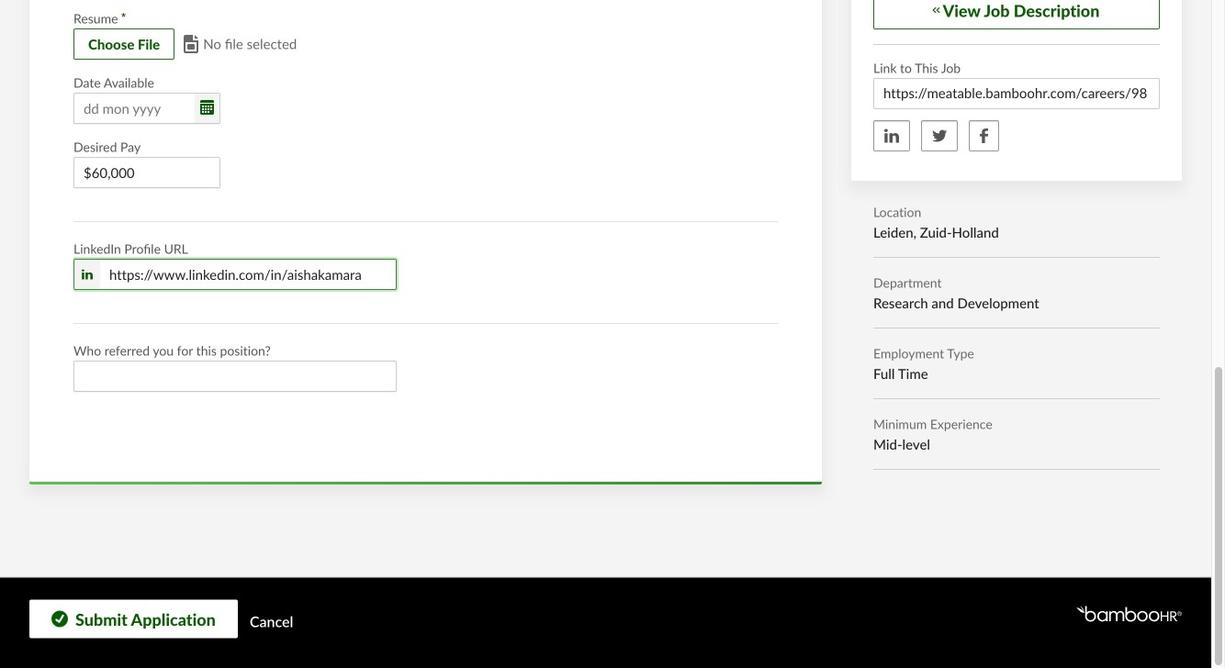 Task type: locate. For each thing, give the bounding box(es) containing it.
None text field
[[874, 79, 1159, 108]]

dd mon yyyy text field
[[73, 93, 220, 124]]

None text field
[[73, 157, 220, 188], [73, 259, 397, 290], [73, 361, 397, 392], [73, 157, 220, 188], [73, 259, 397, 290], [73, 361, 397, 392]]



Task type: vqa. For each thing, say whether or not it's contained in the screenshot.
text field
yes



Task type: describe. For each thing, give the bounding box(es) containing it.
open calendar picker image
[[200, 100, 214, 117]]



